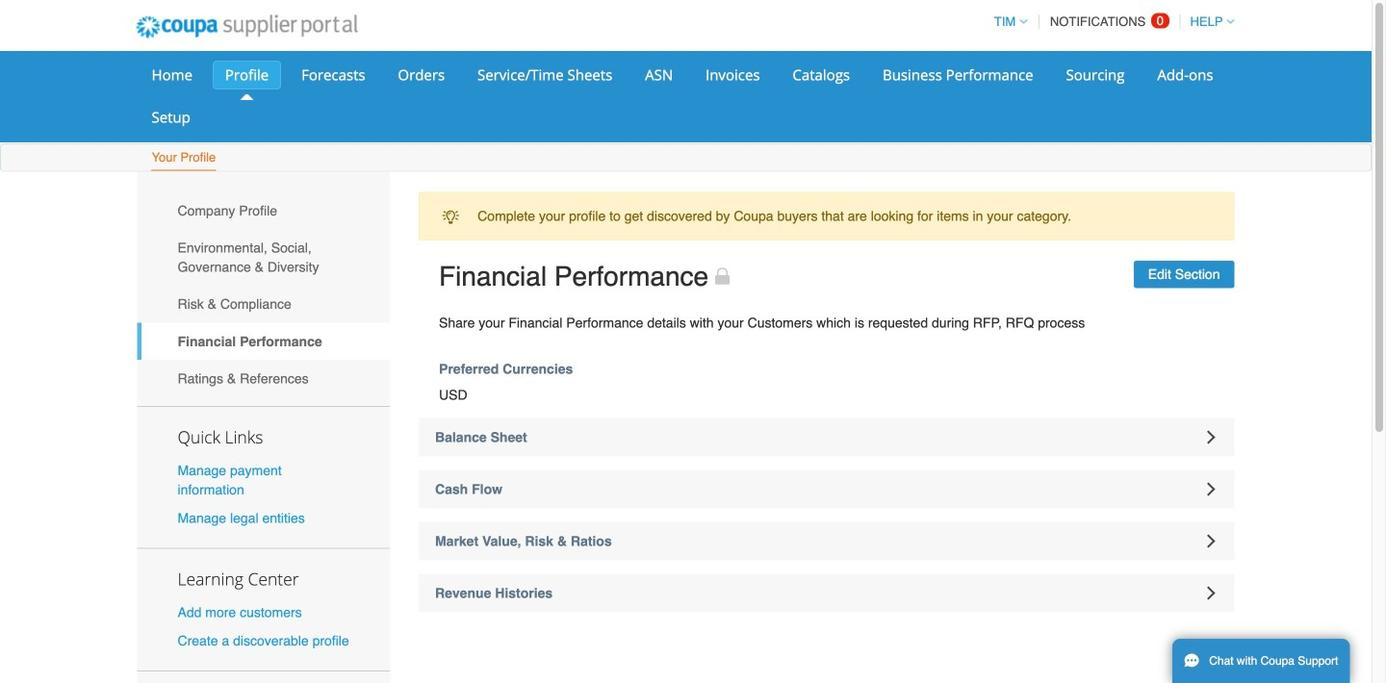 Task type: locate. For each thing, give the bounding box(es) containing it.
heading
[[419, 419, 1235, 457], [419, 471, 1235, 509], [419, 523, 1235, 561], [419, 575, 1235, 613]]

1 heading from the top
[[419, 419, 1235, 457]]

navigation
[[986, 3, 1235, 40]]

4 heading from the top
[[419, 575, 1235, 613]]

3 heading from the top
[[419, 523, 1235, 561]]

alert
[[419, 192, 1235, 241]]



Task type: describe. For each thing, give the bounding box(es) containing it.
coupa supplier portal image
[[123, 3, 371, 51]]

2 heading from the top
[[419, 471, 1235, 509]]



Task type: vqa. For each thing, say whether or not it's contained in the screenshot.
the Conflict Minerals DROPDOWN BUTTON at the bottom of page
no



